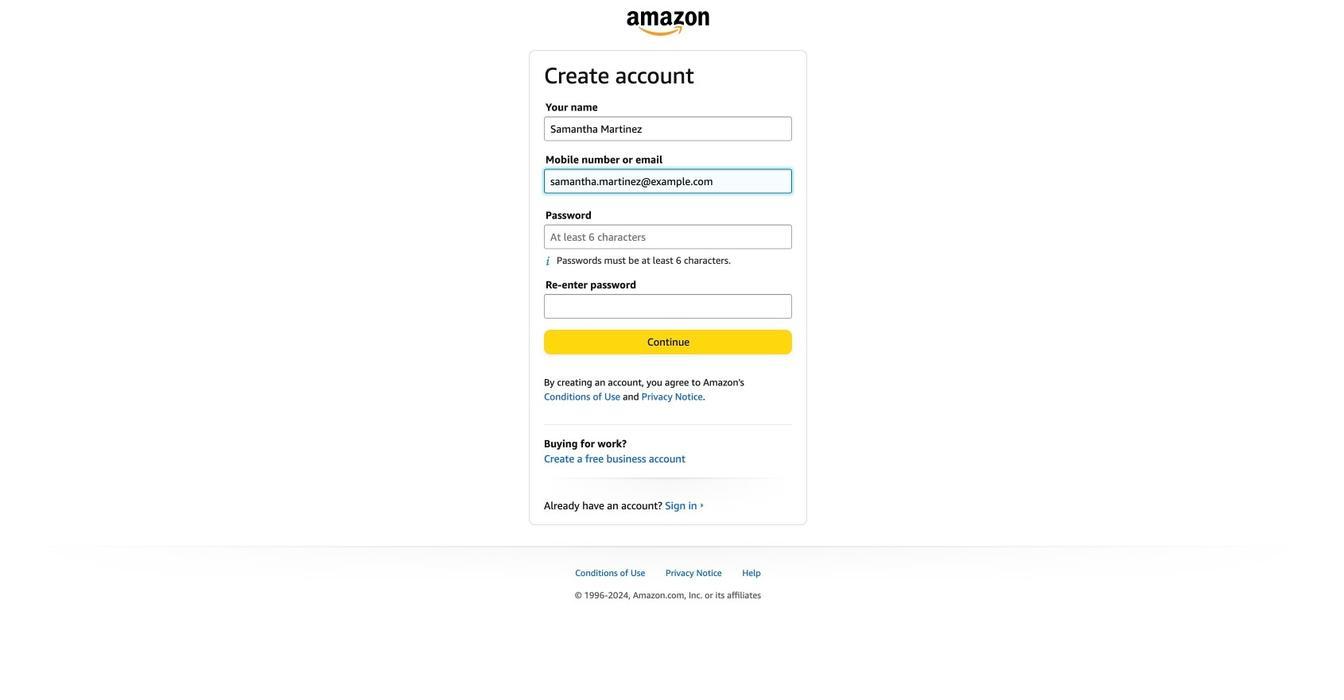 Task type: vqa. For each thing, say whether or not it's contained in the screenshot.
'submit'
yes



Task type: describe. For each thing, give the bounding box(es) containing it.
First and last name text field
[[544, 117, 792, 141]]

amazon image
[[627, 11, 709, 36]]

alert image
[[546, 256, 557, 266]]



Task type: locate. For each thing, give the bounding box(es) containing it.
None submit
[[545, 331, 791, 354]]

None password field
[[544, 294, 792, 319]]

None email field
[[544, 169, 792, 194]]

At least 6 characters password field
[[544, 225, 792, 249]]



